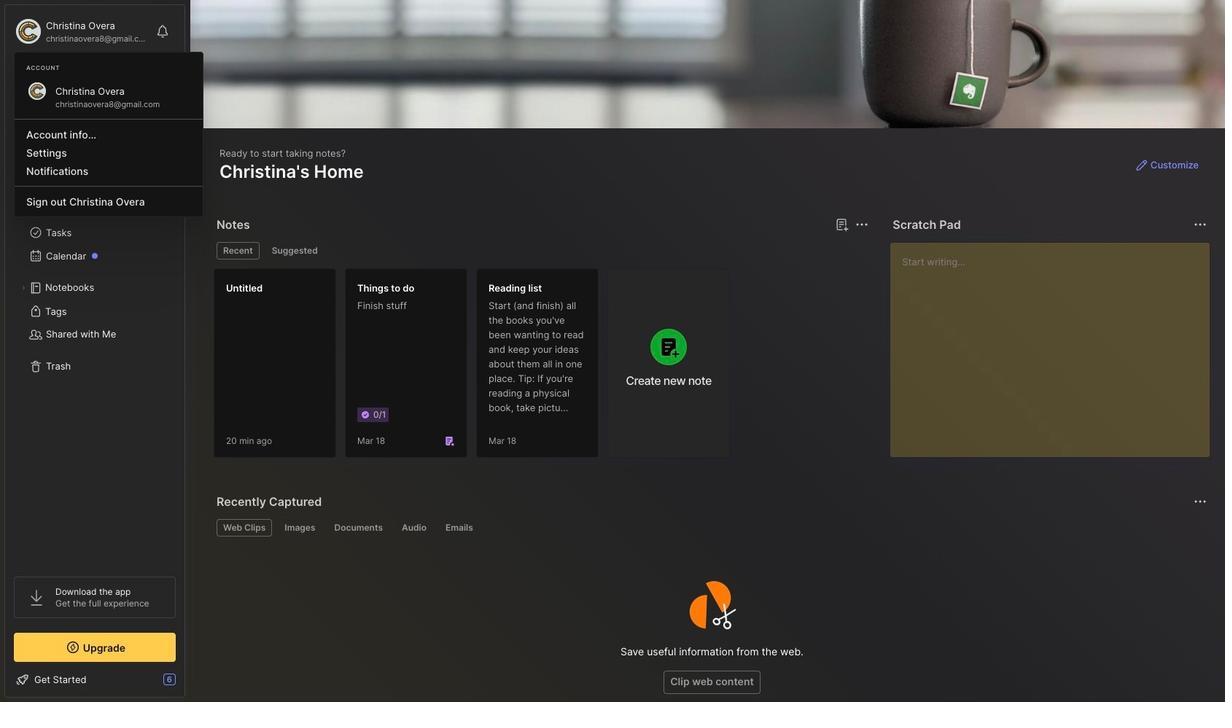 Task type: vqa. For each thing, say whether or not it's contained in the screenshot.
Task 3 2 "CELL"
no



Task type: locate. For each thing, give the bounding box(es) containing it.
Start writing… text field
[[902, 243, 1209, 446]]

1 more actions image from the top
[[1192, 216, 1209, 233]]

1 vertical spatial more actions image
[[1192, 493, 1209, 510]]

2 tab list from the top
[[217, 519, 1205, 537]]

tab list
[[217, 242, 867, 260], [217, 519, 1205, 537]]

1 vertical spatial tab list
[[217, 519, 1205, 537]]

2 more actions image from the top
[[1192, 493, 1209, 510]]

0 vertical spatial tab list
[[217, 242, 867, 260]]

tab
[[217, 242, 259, 260], [265, 242, 324, 260], [217, 519, 272, 537], [278, 519, 322, 537], [328, 519, 389, 537], [395, 519, 433, 537], [439, 519, 480, 537]]

row group
[[214, 268, 739, 467]]

more actions image
[[853, 216, 871, 233]]

More actions field
[[852, 214, 872, 235], [1190, 214, 1211, 235], [1190, 491, 1211, 512]]

None search field
[[40, 72, 163, 90]]

none search field inside main element
[[40, 72, 163, 90]]

tree inside main element
[[5, 142, 184, 564]]

Search text field
[[40, 74, 163, 88]]

more actions image
[[1192, 216, 1209, 233], [1192, 493, 1209, 510]]

0 vertical spatial more actions image
[[1192, 216, 1209, 233]]

tree
[[5, 142, 184, 564]]



Task type: describe. For each thing, give the bounding box(es) containing it.
dropdown list menu
[[15, 113, 203, 211]]

1 tab list from the top
[[217, 242, 867, 260]]

click to collapse image
[[184, 675, 195, 693]]

expand notebooks image
[[19, 284, 28, 292]]

main element
[[0, 0, 190, 702]]

Help and Learning task checklist field
[[5, 668, 184, 691]]

Account field
[[14, 17, 149, 46]]



